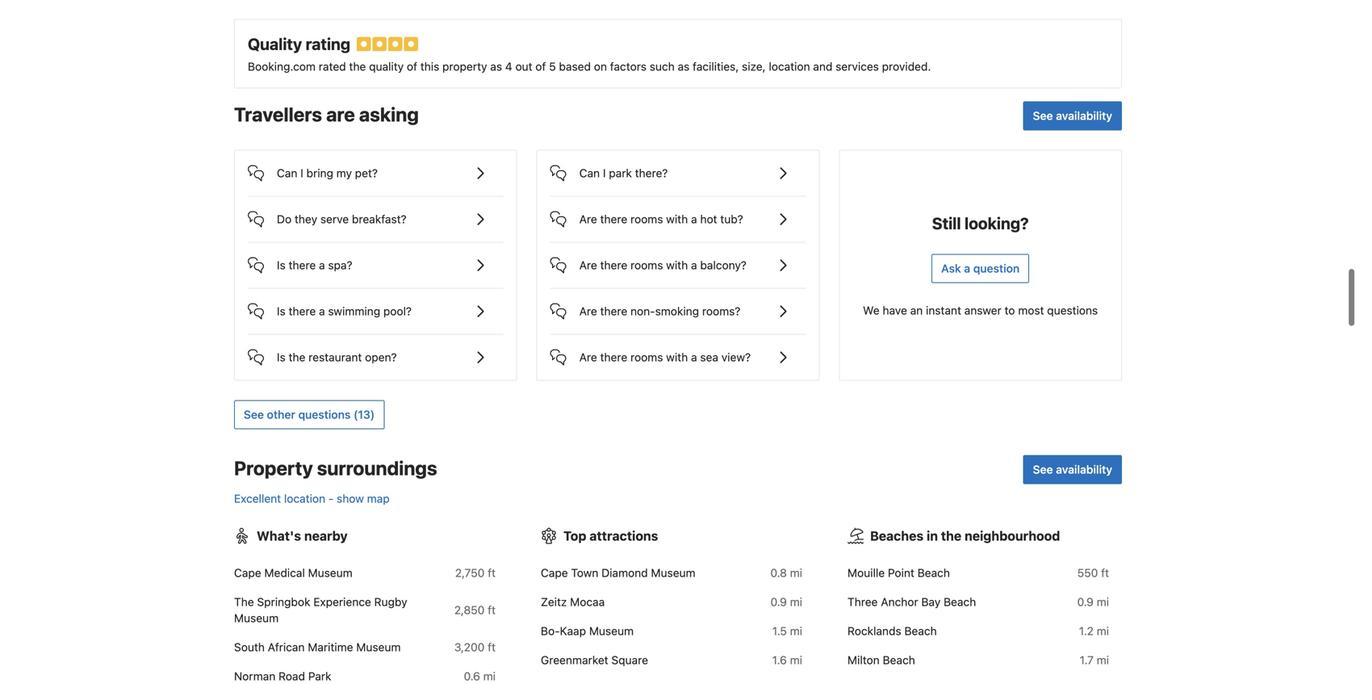 Task type: locate. For each thing, give the bounding box(es) containing it.
are there non-smoking rooms?
[[580, 305, 741, 318]]

see availability button for travellers are asking
[[1024, 101, 1123, 131]]

property surroundings
[[234, 457, 437, 479]]

is left restaurant
[[277, 351, 286, 364]]

2 of from the left
[[536, 60, 546, 73]]

0.9 for top attractions
[[771, 595, 787, 609]]

0 horizontal spatial the
[[289, 351, 306, 364]]

is there a spa? button
[[248, 243, 504, 275]]

1 horizontal spatial can
[[580, 166, 600, 180]]

1 horizontal spatial questions
[[1048, 304, 1098, 317]]

there for are there non-smoking rooms?
[[600, 305, 628, 318]]

1 vertical spatial is
[[277, 305, 286, 318]]

answer
[[965, 304, 1002, 317]]

1 cape from the left
[[234, 566, 261, 580]]

0.9 mi for beaches in the neighbourhood
[[1078, 595, 1110, 609]]

museum inside the springbok experience rugby museum
[[234, 611, 279, 625]]

road
[[279, 670, 305, 683]]

1 see availability button from the top
[[1024, 101, 1123, 131]]

with left hot
[[666, 213, 688, 226]]

ft
[[488, 566, 496, 580], [1102, 566, 1110, 580], [488, 603, 496, 617], [488, 641, 496, 654]]

1 vertical spatial with
[[666, 259, 688, 272]]

3,200 ft
[[455, 641, 496, 654]]

travellers are asking
[[234, 103, 419, 126]]

4 are from the top
[[580, 351, 597, 364]]

i left the bring
[[301, 166, 304, 180]]

the right rated
[[349, 60, 366, 73]]

1 availability from the top
[[1056, 109, 1113, 122]]

1 horizontal spatial the
[[349, 60, 366, 73]]

of
[[407, 60, 418, 73], [536, 60, 546, 73]]

ft for 2,850 ft
[[488, 603, 496, 617]]

a left spa?
[[319, 259, 325, 272]]

can left park
[[580, 166, 600, 180]]

see availability button for property surroundings
[[1024, 455, 1123, 484]]

cape for what's nearby
[[234, 566, 261, 580]]

1 vertical spatial rooms
[[631, 259, 663, 272]]

2 see availability from the top
[[1033, 463, 1113, 476]]

0 vertical spatial see
[[1033, 109, 1054, 122]]

1 vertical spatial see availability button
[[1024, 455, 1123, 484]]

2,850
[[454, 603, 485, 617]]

ft right 550 in the bottom right of the page
[[1102, 566, 1110, 580]]

0 horizontal spatial 0.9
[[771, 595, 787, 609]]

with for balcony?
[[666, 259, 688, 272]]

2 availability from the top
[[1056, 463, 1113, 476]]

with up are there non-smoking rooms? button
[[666, 259, 688, 272]]

the left restaurant
[[289, 351, 306, 364]]

1 rooms from the top
[[631, 213, 663, 226]]

mi for three anchor bay beach
[[1097, 595, 1110, 609]]

beach up bay
[[918, 566, 950, 580]]

1 with from the top
[[666, 213, 688, 226]]

i for park
[[603, 166, 606, 180]]

can left the bring
[[277, 166, 298, 180]]

1 horizontal spatial of
[[536, 60, 546, 73]]

are there rooms with a hot tub?
[[580, 213, 744, 226]]

rating
[[306, 34, 351, 53]]

as left 4
[[490, 60, 502, 73]]

i
[[301, 166, 304, 180], [603, 166, 606, 180]]

0 vertical spatial location
[[769, 60, 810, 73]]

with for sea
[[666, 351, 688, 364]]

1 horizontal spatial as
[[678, 60, 690, 73]]

museum down the the
[[234, 611, 279, 625]]

2 0.9 from the left
[[1078, 595, 1094, 609]]

0 horizontal spatial can
[[277, 166, 298, 180]]

there up are there non-smoking rooms?
[[600, 259, 628, 272]]

0 horizontal spatial i
[[301, 166, 304, 180]]

are for are there rooms with a balcony?
[[580, 259, 597, 272]]

2 vertical spatial see
[[1033, 463, 1054, 476]]

1 vertical spatial see availability
[[1033, 463, 1113, 476]]

ask a question button
[[932, 254, 1030, 283]]

rooms down non-
[[631, 351, 663, 364]]

1 is from the top
[[277, 259, 286, 272]]

2 see availability button from the top
[[1024, 455, 1123, 484]]

1 0.9 from the left
[[771, 595, 787, 609]]

mi right 0.8
[[790, 566, 803, 580]]

1 can from the left
[[277, 166, 298, 180]]

2 can from the left
[[580, 166, 600, 180]]

mi right 0.6
[[483, 670, 496, 683]]

town
[[571, 566, 599, 580]]

point
[[888, 566, 915, 580]]

0.9 down 0.8
[[771, 595, 787, 609]]

there down is there a spa?
[[289, 305, 316, 318]]

0.9 mi for top attractions
[[771, 595, 803, 609]]

ft right 2,850
[[488, 603, 496, 617]]

questions left (13)
[[298, 408, 351, 421]]

three anchor bay beach
[[848, 595, 977, 609]]

1 vertical spatial availability
[[1056, 463, 1113, 476]]

2 horizontal spatial the
[[941, 528, 962, 544]]

of left this
[[407, 60, 418, 73]]

a inside button
[[965, 262, 971, 275]]

cape up the zeitz
[[541, 566, 568, 580]]

0 horizontal spatial 0.9 mi
[[771, 595, 803, 609]]

the right in
[[941, 528, 962, 544]]

beach right bay
[[944, 595, 977, 609]]

cape town diamond museum
[[541, 566, 696, 580]]

there
[[600, 213, 628, 226], [289, 259, 316, 272], [600, 259, 628, 272], [289, 305, 316, 318], [600, 305, 628, 318], [600, 351, 628, 364]]

mi up "1.2 mi"
[[1097, 595, 1110, 609]]

2,750 ft
[[455, 566, 496, 580]]

i left park
[[603, 166, 606, 180]]

2 with from the top
[[666, 259, 688, 272]]

1 vertical spatial location
[[284, 492, 326, 505]]

can for can i bring my pet?
[[277, 166, 298, 180]]

mi right 1.7
[[1097, 653, 1110, 667]]

ft right 3,200
[[488, 641, 496, 654]]

museum
[[308, 566, 353, 580], [651, 566, 696, 580], [234, 611, 279, 625], [589, 624, 634, 638], [356, 641, 401, 654]]

is for is the restaurant open?
[[277, 351, 286, 364]]

questions inside see other questions (13) button
[[298, 408, 351, 421]]

there down are there non-smoking rooms?
[[600, 351, 628, 364]]

breakfast?
[[352, 213, 407, 226]]

with
[[666, 213, 688, 226], [666, 259, 688, 272], [666, 351, 688, 364]]

are there rooms with a sea view? button
[[550, 335, 806, 367]]

1 i from the left
[[301, 166, 304, 180]]

0 horizontal spatial as
[[490, 60, 502, 73]]

2 vertical spatial is
[[277, 351, 286, 364]]

1 vertical spatial see
[[244, 408, 264, 421]]

are
[[326, 103, 355, 126]]

0 vertical spatial the
[[349, 60, 366, 73]]

as
[[490, 60, 502, 73], [678, 60, 690, 73]]

view?
[[722, 351, 751, 364]]

see
[[1033, 109, 1054, 122], [244, 408, 264, 421], [1033, 463, 1054, 476]]

factors
[[610, 60, 647, 73]]

mouille point beach
[[848, 566, 950, 580]]

zeitz
[[541, 595, 567, 609]]

is for is there a spa?
[[277, 259, 286, 272]]

there inside button
[[289, 259, 316, 272]]

1.5
[[773, 624, 787, 638]]

0.9 mi down 550 ft
[[1078, 595, 1110, 609]]

there for are there rooms with a hot tub?
[[600, 213, 628, 226]]

0 horizontal spatial of
[[407, 60, 418, 73]]

beaches
[[871, 528, 924, 544]]

bo-
[[541, 624, 560, 638]]

ft right "2,750"
[[488, 566, 496, 580]]

2 0.9 mi from the left
[[1078, 595, 1110, 609]]

1 vertical spatial questions
[[298, 408, 351, 421]]

there down park
[[600, 213, 628, 226]]

1 horizontal spatial cape
[[541, 566, 568, 580]]

is the restaurant open? button
[[248, 335, 504, 367]]

3 are from the top
[[580, 305, 597, 318]]

a left sea
[[691, 351, 697, 364]]

mi for bo-kaap museum
[[790, 624, 803, 638]]

2 vertical spatial the
[[941, 528, 962, 544]]

with left sea
[[666, 351, 688, 364]]

rooms up non-
[[631, 259, 663, 272]]

1 horizontal spatial 0.9
[[1078, 595, 1094, 609]]

there?
[[635, 166, 668, 180]]

of left 5
[[536, 60, 546, 73]]

3 is from the top
[[277, 351, 286, 364]]

1 see availability from the top
[[1033, 109, 1113, 122]]

is down the do
[[277, 259, 286, 272]]

mi right "1.5" at right bottom
[[790, 624, 803, 638]]

have
[[883, 304, 908, 317]]

are for are there rooms with a sea view?
[[580, 351, 597, 364]]

is down is there a spa?
[[277, 305, 286, 318]]

0 vertical spatial availability
[[1056, 109, 1113, 122]]

is inside button
[[277, 305, 286, 318]]

mi for zeitz mocaa
[[790, 595, 803, 609]]

a right ask
[[965, 262, 971, 275]]

surroundings
[[317, 457, 437, 479]]

1.2
[[1080, 624, 1094, 638]]

see availability button
[[1024, 101, 1123, 131], [1024, 455, 1123, 484]]

anchor
[[881, 595, 919, 609]]

cape up the the
[[234, 566, 261, 580]]

2 i from the left
[[603, 166, 606, 180]]

questions right most
[[1048, 304, 1098, 317]]

availability for property surroundings
[[1056, 463, 1113, 476]]

mi right 1.2
[[1097, 624, 1110, 638]]

2 as from the left
[[678, 60, 690, 73]]

mi for cape town diamond museum
[[790, 566, 803, 580]]

0 vertical spatial rooms
[[631, 213, 663, 226]]

ft for 550 ft
[[1102, 566, 1110, 580]]

1 are from the top
[[580, 213, 597, 226]]

there left non-
[[600, 305, 628, 318]]

greenmarket square
[[541, 653, 649, 667]]

mi right 1.6
[[790, 653, 803, 667]]

the for beaches
[[941, 528, 962, 544]]

mi for rocklands beach
[[1097, 624, 1110, 638]]

1 vertical spatial the
[[289, 351, 306, 364]]

3 with from the top
[[666, 351, 688, 364]]

3,200
[[455, 641, 485, 654]]

mi up 1.5 mi
[[790, 595, 803, 609]]

2 cape from the left
[[541, 566, 568, 580]]

0 vertical spatial see availability
[[1033, 109, 1113, 122]]

2 are from the top
[[580, 259, 597, 272]]

museum right diamond
[[651, 566, 696, 580]]

top
[[564, 528, 587, 544]]

in
[[927, 528, 938, 544]]

location left and
[[769, 60, 810, 73]]

we have an instant answer to most questions
[[863, 304, 1098, 317]]

0 horizontal spatial questions
[[298, 408, 351, 421]]

can i bring my pet? button
[[248, 151, 504, 183]]

2 rooms from the top
[[631, 259, 663, 272]]

ask a question
[[942, 262, 1020, 275]]

are there non-smoking rooms? button
[[550, 289, 806, 321]]

there left spa?
[[289, 259, 316, 272]]

the
[[349, 60, 366, 73], [289, 351, 306, 364], [941, 528, 962, 544]]

0.9
[[771, 595, 787, 609], [1078, 595, 1094, 609]]

map
[[367, 492, 390, 505]]

rooms for balcony?
[[631, 259, 663, 272]]

and
[[814, 60, 833, 73]]

instant
[[926, 304, 962, 317]]

springbok
[[257, 595, 311, 609]]

location left '-'
[[284, 492, 326, 505]]

rocklands
[[848, 624, 902, 638]]

2 vertical spatial rooms
[[631, 351, 663, 364]]

0.9 mi down 0.8 mi at the bottom of page
[[771, 595, 803, 609]]

550
[[1078, 566, 1099, 580]]

2 vertical spatial with
[[666, 351, 688, 364]]

restaurant
[[309, 351, 362, 364]]

1 horizontal spatial 0.9 mi
[[1078, 595, 1110, 609]]

3 rooms from the top
[[631, 351, 663, 364]]

0 horizontal spatial cape
[[234, 566, 261, 580]]

the inside button
[[289, 351, 306, 364]]

1 horizontal spatial i
[[603, 166, 606, 180]]

0 vertical spatial is
[[277, 259, 286, 272]]

0.9 mi
[[771, 595, 803, 609], [1078, 595, 1110, 609]]

0 vertical spatial see availability button
[[1024, 101, 1123, 131]]

(13)
[[354, 408, 375, 421]]

museum up experience
[[308, 566, 353, 580]]

kaap
[[560, 624, 586, 638]]

facilities,
[[693, 60, 739, 73]]

can i bring my pet?
[[277, 166, 378, 180]]

cape
[[234, 566, 261, 580], [541, 566, 568, 580]]

provided.
[[882, 60, 931, 73]]

1.6 mi
[[773, 653, 803, 667]]

as right such
[[678, 60, 690, 73]]

rooms down there? at the top left
[[631, 213, 663, 226]]

a left balcony?
[[691, 259, 697, 272]]

0 horizontal spatial location
[[284, 492, 326, 505]]

beach
[[918, 566, 950, 580], [944, 595, 977, 609], [905, 624, 937, 638], [883, 653, 916, 667]]

1 0.9 mi from the left
[[771, 595, 803, 609]]

excellent location - show map
[[234, 492, 390, 505]]

bay
[[922, 595, 941, 609]]

1 as from the left
[[490, 60, 502, 73]]

0 vertical spatial with
[[666, 213, 688, 226]]

2 is from the top
[[277, 305, 286, 318]]

1.2 mi
[[1080, 624, 1110, 638]]

0.9 up 1.2
[[1078, 595, 1094, 609]]



Task type: describe. For each thing, give the bounding box(es) containing it.
excellent location - show map link
[[234, 492, 390, 505]]

we
[[863, 304, 880, 317]]

three
[[848, 595, 878, 609]]

sea
[[701, 351, 719, 364]]

ft for 2,750 ft
[[488, 566, 496, 580]]

availability for travellers are asking
[[1056, 109, 1113, 122]]

what's nearby
[[257, 528, 348, 544]]

beaches in the neighbourhood
[[871, 528, 1061, 544]]

museum down rugby
[[356, 641, 401, 654]]

excellent
[[234, 492, 281, 505]]

milton
[[848, 653, 880, 667]]

top attractions
[[564, 528, 659, 544]]

can for can i park there?
[[580, 166, 600, 180]]

cape medical museum
[[234, 566, 353, 580]]

is for is there a swimming pool?
[[277, 305, 286, 318]]

out
[[516, 60, 533, 73]]

a left swimming
[[319, 305, 325, 318]]

booking.com
[[248, 60, 316, 73]]

rooms for sea
[[631, 351, 663, 364]]

see availability for property surroundings
[[1033, 463, 1113, 476]]

a inside button
[[319, 259, 325, 272]]

other
[[267, 408, 295, 421]]

ask
[[942, 262, 962, 275]]

south
[[234, 641, 265, 654]]

mi for norman road park
[[483, 670, 496, 683]]

beach down rocklands beach
[[883, 653, 916, 667]]

is there a spa?
[[277, 259, 353, 272]]

mi for greenmarket square
[[790, 653, 803, 667]]

based
[[559, 60, 591, 73]]

pool?
[[384, 305, 412, 318]]

property
[[234, 457, 313, 479]]

there for are there rooms with a sea view?
[[600, 351, 628, 364]]

spa?
[[328, 259, 353, 272]]

are there rooms with a balcony?
[[580, 259, 747, 272]]

do they serve breakfast?
[[277, 213, 407, 226]]

park
[[308, 670, 332, 683]]

0.6 mi
[[464, 670, 496, 683]]

0.9 for beaches in the neighbourhood
[[1078, 595, 1094, 609]]

with for hot
[[666, 213, 688, 226]]

mi for milton beach
[[1097, 653, 1110, 667]]

serve
[[321, 213, 349, 226]]

attractions
[[590, 528, 659, 544]]

travellers
[[234, 103, 322, 126]]

1.7 mi
[[1080, 653, 1110, 667]]

square
[[612, 653, 649, 667]]

0.6
[[464, 670, 480, 683]]

to
[[1005, 304, 1016, 317]]

park
[[609, 166, 632, 180]]

ft for 3,200 ft
[[488, 641, 496, 654]]

1.5 mi
[[773, 624, 803, 638]]

open?
[[365, 351, 397, 364]]

still looking?
[[933, 214, 1029, 233]]

a left hot
[[691, 213, 697, 226]]

550 ft
[[1078, 566, 1110, 580]]

south african maritime museum
[[234, 641, 401, 654]]

non-
[[631, 305, 655, 318]]

museum up greenmarket square
[[589, 624, 634, 638]]

are for are there rooms with a hot tub?
[[580, 213, 597, 226]]

they
[[295, 213, 317, 226]]

experience
[[314, 595, 371, 609]]

show
[[337, 492, 364, 505]]

i for bring
[[301, 166, 304, 180]]

1 of from the left
[[407, 60, 418, 73]]

tub?
[[721, 213, 744, 226]]

see for travellers are asking
[[1033, 109, 1054, 122]]

1.7
[[1080, 653, 1094, 667]]

0.8
[[771, 566, 787, 580]]

see other questions (13) button
[[234, 400, 385, 429]]

rocklands beach
[[848, 624, 937, 638]]

greenmarket
[[541, 653, 609, 667]]

0 vertical spatial questions
[[1048, 304, 1098, 317]]

see availability for travellers are asking
[[1033, 109, 1113, 122]]

still
[[933, 214, 961, 233]]

african
[[268, 641, 305, 654]]

rugby
[[374, 595, 408, 609]]

services
[[836, 60, 879, 73]]

there for is there a swimming pool?
[[289, 305, 316, 318]]

quality rating
[[248, 34, 351, 53]]

my
[[337, 166, 352, 180]]

1 horizontal spatial location
[[769, 60, 810, 73]]

bring
[[307, 166, 334, 180]]

diamond
[[602, 566, 648, 580]]

4
[[505, 60, 513, 73]]

swimming
[[328, 305, 380, 318]]

see for property surroundings
[[1033, 463, 1054, 476]]

hot
[[701, 213, 718, 226]]

zeitz mocaa
[[541, 595, 605, 609]]

pet?
[[355, 166, 378, 180]]

do
[[277, 213, 292, 226]]

see other questions (13)
[[244, 408, 375, 421]]

such
[[650, 60, 675, 73]]

the
[[234, 595, 254, 609]]

is the restaurant open?
[[277, 351, 397, 364]]

bo-kaap museum
[[541, 624, 634, 638]]

this
[[421, 60, 440, 73]]

2,850 ft
[[454, 603, 496, 617]]

mouille
[[848, 566, 885, 580]]

question
[[974, 262, 1020, 275]]

2,750
[[455, 566, 485, 580]]

the springbok experience rugby museum
[[234, 595, 408, 625]]

the for booking.com
[[349, 60, 366, 73]]

property
[[443, 60, 487, 73]]

is there a swimming pool? button
[[248, 289, 504, 321]]

neighbourhood
[[965, 528, 1061, 544]]

milton beach
[[848, 653, 916, 667]]

see inside see other questions (13) button
[[244, 408, 264, 421]]

smoking
[[655, 305, 699, 318]]

there for are there rooms with a balcony?
[[600, 259, 628, 272]]

there for is there a spa?
[[289, 259, 316, 272]]

cape for top attractions
[[541, 566, 568, 580]]

an
[[911, 304, 923, 317]]

beach down three anchor bay beach
[[905, 624, 937, 638]]

are for are there non-smoking rooms?
[[580, 305, 597, 318]]

rooms for hot
[[631, 213, 663, 226]]

can i park there?
[[580, 166, 668, 180]]



Task type: vqa. For each thing, say whether or not it's contained in the screenshot.
the Are there rooms with a hot tub? button
yes



